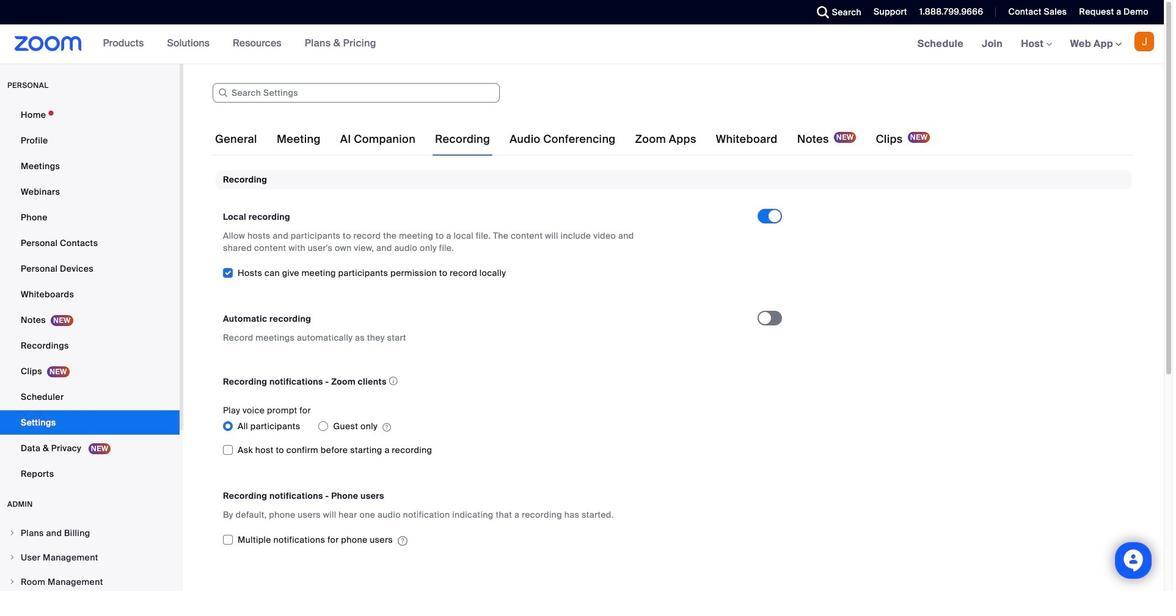 Task type: vqa. For each thing, say whether or not it's contained in the screenshot.
menu item
yes



Task type: describe. For each thing, give the bounding box(es) containing it.
info outline image
[[389, 374, 398, 390]]

3 right image from the top
[[9, 579, 16, 586]]

personal menu menu
[[0, 103, 180, 488]]

1 menu item from the top
[[0, 522, 180, 545]]

1 right image from the top
[[9, 530, 16, 537]]

meetings navigation
[[909, 24, 1165, 64]]

recording element
[[216, 171, 1132, 564]]

zoom logo image
[[15, 36, 82, 51]]



Task type: locate. For each thing, give the bounding box(es) containing it.
option group
[[223, 417, 758, 437]]

2 right image from the top
[[9, 555, 16, 562]]

Search Settings text field
[[213, 83, 500, 103]]

2 vertical spatial menu item
[[0, 571, 180, 592]]

admin menu menu
[[0, 522, 180, 592]]

3 menu item from the top
[[0, 571, 180, 592]]

option group inside recording element
[[223, 417, 758, 437]]

banner
[[0, 24, 1165, 64]]

1 vertical spatial right image
[[9, 555, 16, 562]]

learn more about guest only image
[[383, 423, 391, 434]]

2 vertical spatial right image
[[9, 579, 16, 586]]

application
[[223, 374, 747, 390]]

application inside recording element
[[223, 374, 747, 390]]

profile picture image
[[1135, 32, 1155, 51]]

right image
[[9, 530, 16, 537], [9, 555, 16, 562], [9, 579, 16, 586]]

0 vertical spatial right image
[[9, 530, 16, 537]]

0 vertical spatial menu item
[[0, 522, 180, 545]]

tabs of my account settings page tab list
[[213, 122, 933, 157]]

2 menu item from the top
[[0, 547, 180, 570]]

learn more about multiple notifications for phone users image
[[398, 536, 408, 547]]

1 vertical spatial menu item
[[0, 547, 180, 570]]

menu item
[[0, 522, 180, 545], [0, 547, 180, 570], [0, 571, 180, 592]]

product information navigation
[[94, 24, 386, 64]]



